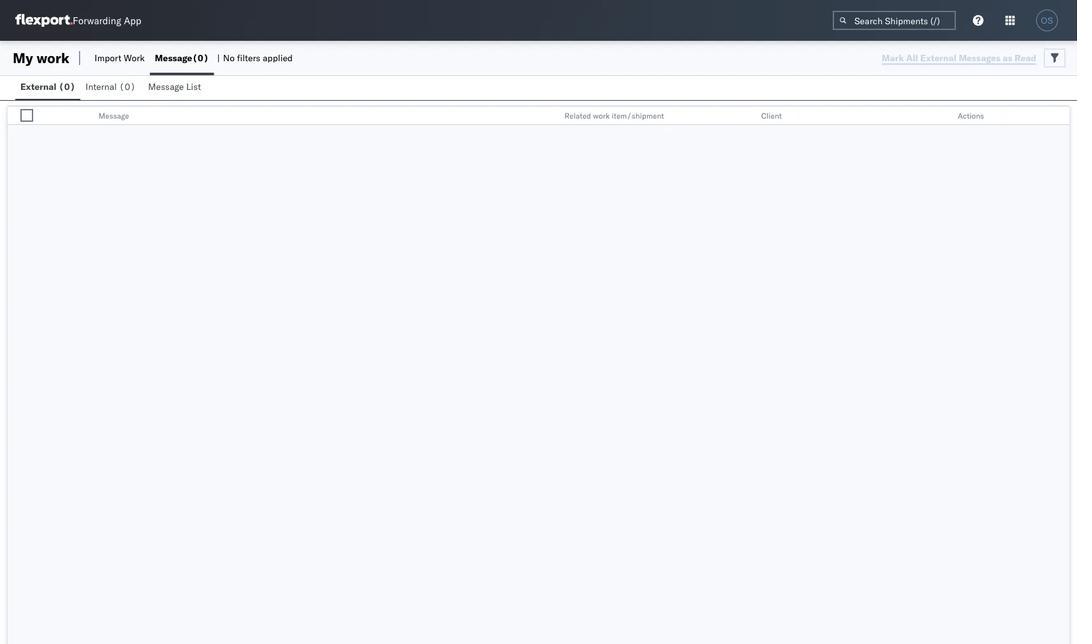 Task type: describe. For each thing, give the bounding box(es) containing it.
message list
[[148, 81, 201, 92]]

work for related
[[593, 111, 610, 120]]

1 resize handle column header from the left
[[51, 107, 67, 126]]

message for (0)
[[155, 52, 192, 63]]

message list button
[[143, 75, 209, 100]]

internal (0) button
[[80, 75, 143, 100]]

related
[[565, 111, 591, 120]]

my
[[13, 49, 33, 67]]

my work
[[13, 49, 69, 67]]

work for my
[[37, 49, 69, 67]]

resize handle column header for related work item/shipment
[[740, 107, 755, 126]]

related work item/shipment
[[565, 111, 664, 120]]

app
[[124, 14, 141, 26]]

2 vertical spatial message
[[99, 111, 129, 120]]

list
[[186, 81, 201, 92]]

work
[[124, 52, 145, 63]]

(0) for external (0)
[[59, 81, 75, 92]]

(0) for internal (0)
[[119, 81, 136, 92]]

resize handle column header for actions
[[1055, 107, 1070, 126]]

|
[[217, 52, 220, 63]]



Task type: vqa. For each thing, say whether or not it's contained in the screenshot.
Resize Handle "COLUMN HEADER"
yes



Task type: locate. For each thing, give the bounding box(es) containing it.
0 vertical spatial message
[[155, 52, 192, 63]]

message (0)
[[155, 52, 209, 63]]

message for list
[[148, 81, 184, 92]]

work
[[37, 49, 69, 67], [593, 111, 610, 120]]

forwarding app link
[[15, 14, 141, 27]]

internal (0)
[[86, 81, 136, 92]]

message inside "button"
[[148, 81, 184, 92]]

message down internal (0) "button"
[[99, 111, 129, 120]]

no
[[223, 52, 235, 63]]

flexport. image
[[15, 14, 73, 27]]

client
[[762, 111, 782, 120]]

import work button
[[90, 41, 150, 75]]

| no filters applied
[[217, 52, 293, 63]]

work right related
[[593, 111, 610, 120]]

import work
[[95, 52, 145, 63]]

(0) right external
[[59, 81, 75, 92]]

item/shipment
[[612, 111, 664, 120]]

Search Shipments (/) text field
[[833, 11, 957, 30]]

(0) right internal
[[119, 81, 136, 92]]

5 resize handle column header from the left
[[1055, 107, 1070, 126]]

actions
[[958, 111, 985, 120]]

os
[[1042, 16, 1054, 25]]

filters
[[237, 52, 261, 63]]

(0) for message (0)
[[192, 52, 209, 63]]

external (0)
[[20, 81, 75, 92]]

(0) left |
[[192, 52, 209, 63]]

(0) inside "button"
[[119, 81, 136, 92]]

external
[[20, 81, 57, 92]]

message
[[155, 52, 192, 63], [148, 81, 184, 92], [99, 111, 129, 120]]

message up message list
[[155, 52, 192, 63]]

external (0) button
[[15, 75, 80, 100]]

2 resize handle column header from the left
[[543, 107, 559, 126]]

forwarding
[[73, 14, 121, 26]]

1 vertical spatial message
[[148, 81, 184, 92]]

0 vertical spatial work
[[37, 49, 69, 67]]

None checkbox
[[20, 109, 33, 122]]

import
[[95, 52, 121, 63]]

forwarding app
[[73, 14, 141, 26]]

internal
[[86, 81, 117, 92]]

work up external (0)
[[37, 49, 69, 67]]

resize handle column header for message
[[543, 107, 559, 126]]

resize handle column header for client
[[937, 107, 952, 126]]

4 resize handle column header from the left
[[937, 107, 952, 126]]

0 horizontal spatial work
[[37, 49, 69, 67]]

(0)
[[192, 52, 209, 63], [59, 81, 75, 92], [119, 81, 136, 92]]

message left list
[[148, 81, 184, 92]]

1 horizontal spatial (0)
[[119, 81, 136, 92]]

applied
[[263, 52, 293, 63]]

1 horizontal spatial work
[[593, 111, 610, 120]]

1 vertical spatial work
[[593, 111, 610, 120]]

os button
[[1033, 6, 1062, 35]]

(0) inside button
[[59, 81, 75, 92]]

2 horizontal spatial (0)
[[192, 52, 209, 63]]

3 resize handle column header from the left
[[740, 107, 755, 126]]

0 horizontal spatial (0)
[[59, 81, 75, 92]]

resize handle column header
[[51, 107, 67, 126], [543, 107, 559, 126], [740, 107, 755, 126], [937, 107, 952, 126], [1055, 107, 1070, 126]]



